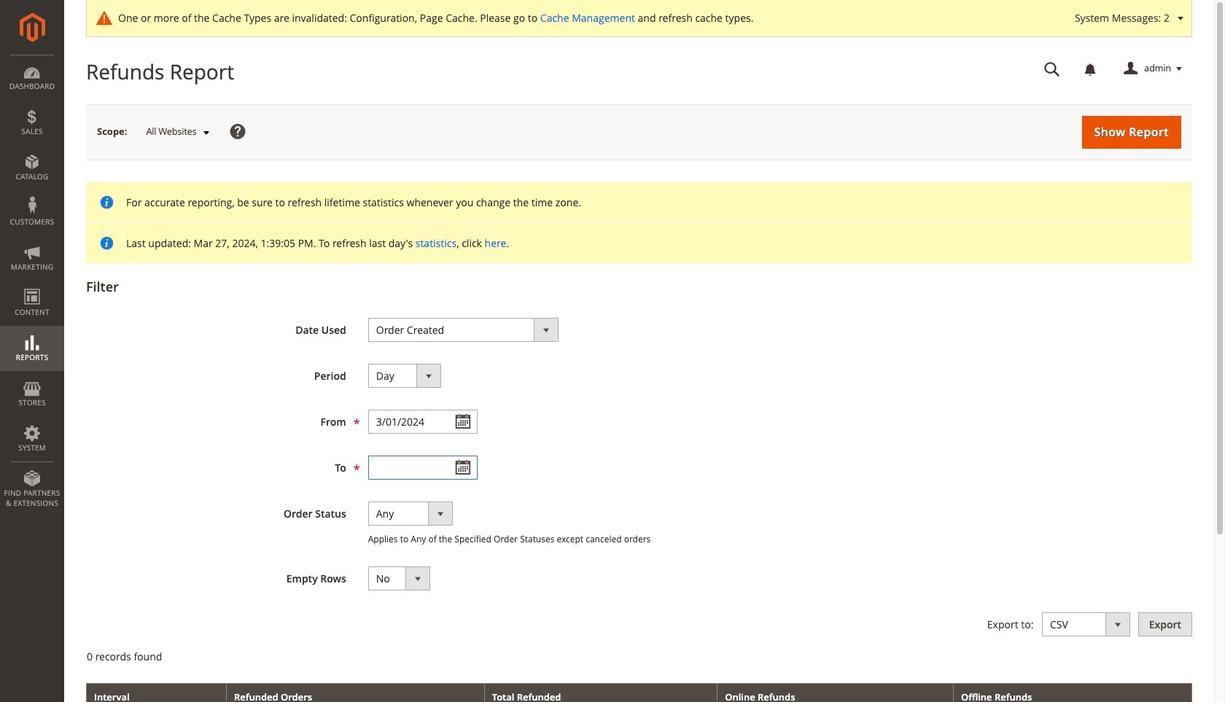 Task type: locate. For each thing, give the bounding box(es) containing it.
None text field
[[368, 456, 478, 480]]

menu bar
[[0, 55, 64, 516]]

magento admin panel image
[[19, 12, 45, 42]]

None text field
[[1034, 56, 1071, 82], [368, 410, 478, 434], [1034, 56, 1071, 82], [368, 410, 478, 434]]



